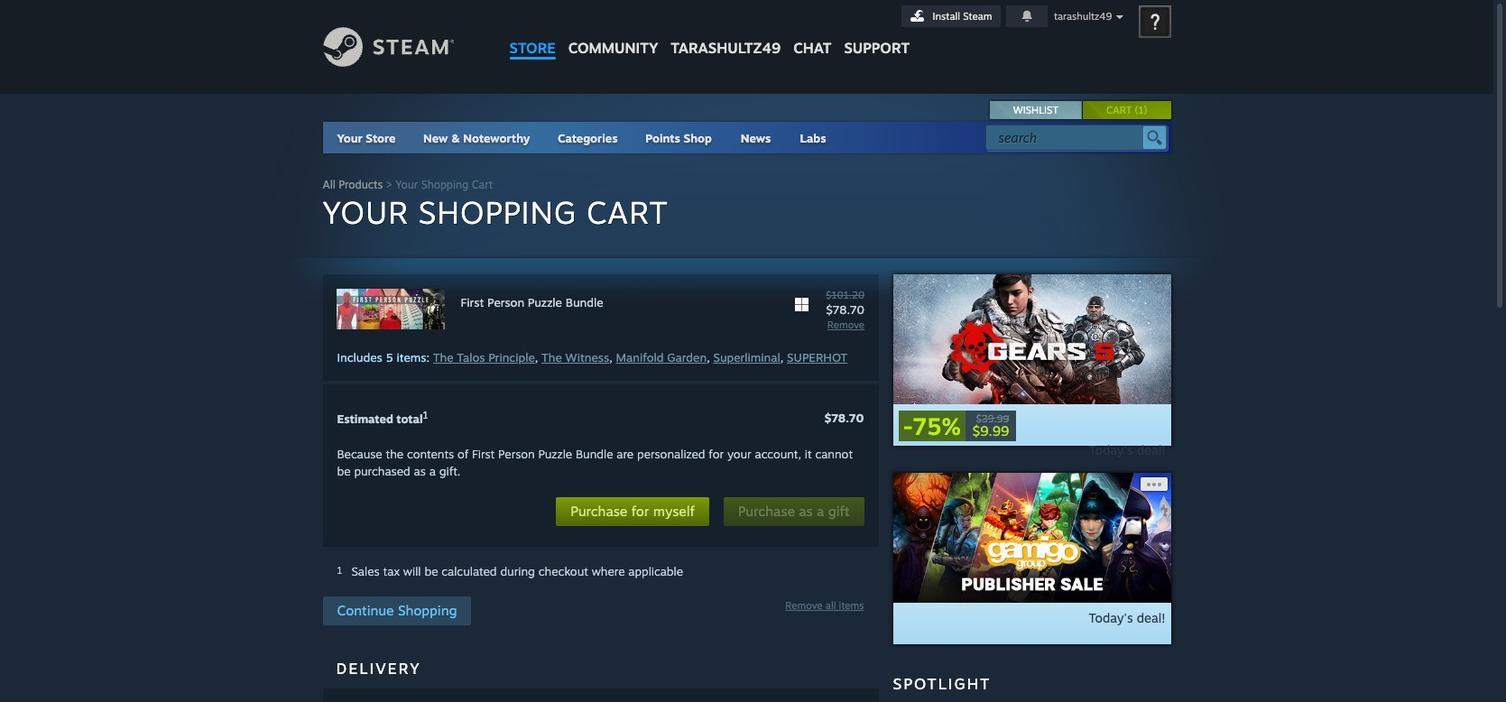 Task type: vqa. For each thing, say whether or not it's contained in the screenshot.
on in the You've found something that doesn't look like other things you've used in the past. Steam will learn about your preferences from the games you play, movies you watch, and software you use on Steam. We will use this activity to tailor your recommendations to your tastes. Like this item?
no



Task type: describe. For each thing, give the bounding box(es) containing it.
your
[[728, 447, 752, 462]]

remove link
[[828, 319, 865, 331]]

3 , from the left
[[707, 350, 710, 365]]

support
[[845, 39, 910, 57]]

during
[[501, 565, 535, 579]]

community
[[569, 39, 659, 57]]

1 today's from the top
[[1089, 442, 1134, 458]]

categories link
[[558, 131, 618, 145]]

a inside because the contents of first person puzzle bundle are personalized for your account, it cannot be purchased as a gift.
[[430, 464, 436, 479]]

2 horizontal spatial cart
[[1107, 104, 1132, 116]]

chat link
[[788, 0, 838, 61]]

install
[[933, 10, 961, 23]]

includes 5 items: the talos principle , the witness , manifold garden , superliminal , superhot
[[337, 350, 848, 365]]

your store link
[[337, 131, 396, 145]]

talos
[[457, 350, 485, 365]]

for inside 'link'
[[632, 503, 650, 520]]

2 vertical spatial your
[[323, 193, 409, 231]]

items:
[[397, 350, 430, 365]]

>
[[386, 178, 393, 191]]

steam
[[964, 10, 993, 23]]

remove all items link
[[786, 599, 865, 612]]

purchase for myself link
[[556, 498, 709, 527]]

new & noteworthy link
[[423, 131, 530, 145]]

sales
[[352, 565, 380, 579]]

chat
[[794, 39, 832, 57]]

garden
[[668, 350, 707, 365]]

noteworthy
[[463, 131, 530, 145]]

(
[[1135, 104, 1139, 116]]

will
[[403, 565, 421, 579]]

store
[[510, 39, 556, 57]]

purchase for purchase for myself
[[571, 503, 628, 520]]

first inside because the contents of first person puzzle bundle are personalized for your account, it cannot be purchased as a gift.
[[472, 447, 495, 462]]

$39.99
[[977, 413, 1010, 425]]

categories
[[558, 131, 618, 145]]

1 horizontal spatial cart
[[587, 193, 669, 231]]

points shop
[[646, 131, 712, 145]]

where
[[592, 565, 625, 579]]

all
[[323, 178, 336, 191]]

1 inside 1 sales tax will be calculated during checkout where applicable
[[337, 565, 343, 577]]

be inside because the contents of first person puzzle bundle are personalized for your account, it cannot be purchased as a gift.
[[337, 464, 351, 479]]

cannot
[[816, 447, 853, 462]]

&
[[451, 131, 460, 145]]

tax
[[383, 565, 400, 579]]

shop
[[684, 131, 712, 145]]

it
[[805, 447, 812, 462]]

1 for total
[[423, 409, 429, 422]]

new & noteworthy
[[423, 131, 530, 145]]

gift.
[[439, 464, 461, 479]]

witness
[[566, 350, 610, 365]]

personalized
[[638, 447, 706, 462]]

1 horizontal spatial be
[[425, 565, 438, 579]]

because
[[337, 447, 383, 462]]

store link
[[503, 0, 562, 65]]

-75%
[[903, 412, 961, 441]]

principle
[[489, 350, 535, 365]]

are
[[617, 447, 634, 462]]

myself
[[653, 503, 695, 520]]

gift
[[829, 503, 850, 520]]

0 vertical spatial bundle
[[566, 295, 604, 310]]

remove all items
[[786, 599, 865, 612]]

first person puzzle bundle link
[[461, 295, 604, 310]]

$9.99
[[973, 423, 1010, 440]]

search text field
[[999, 126, 1139, 150]]

includes
[[337, 350, 383, 365]]

estimated
[[337, 412, 393, 426]]

purchase for purchase as a gift
[[738, 503, 795, 520]]

$78.70 inside $101.20 $78.70 remove
[[827, 302, 865, 317]]

account,
[[755, 447, 802, 462]]

2 deal! from the top
[[1137, 610, 1166, 626]]

1 horizontal spatial as
[[799, 503, 813, 520]]

because the contents of first person puzzle bundle are personalized for your account, it cannot be purchased as a gift.
[[337, 447, 853, 479]]

1 vertical spatial $78.70
[[825, 411, 865, 425]]

continue shopping link
[[323, 597, 472, 625]]

labs link
[[786, 122, 841, 153]]

superliminal
[[714, 350, 781, 365]]

continue
[[337, 602, 394, 619]]

the talos principle link
[[433, 350, 535, 365]]

1 vertical spatial shopping
[[419, 193, 577, 231]]

community link
[[562, 0, 665, 65]]

remove inside $101.20 $78.70 remove
[[828, 319, 865, 331]]

delivery
[[336, 659, 421, 678]]

-
[[903, 412, 914, 441]]

new
[[423, 131, 448, 145]]

products
[[339, 178, 383, 191]]

tarashultz49 link
[[665, 0, 788, 65]]

2 , from the left
[[610, 350, 613, 365]]

superliminal link
[[714, 350, 781, 365]]

1 vertical spatial your
[[396, 178, 418, 191]]

contents
[[407, 447, 454, 462]]

news link
[[727, 122, 786, 153]]

1 the from the left
[[433, 350, 454, 365]]

labs
[[800, 131, 827, 145]]

2 today's deal! from the top
[[1089, 610, 1166, 626]]

2 vertical spatial shopping
[[398, 602, 457, 619]]

of
[[458, 447, 469, 462]]



Task type: locate. For each thing, give the bounding box(es) containing it.
your right > at the left top of page
[[396, 178, 418, 191]]

0 vertical spatial a
[[430, 464, 436, 479]]

1 horizontal spatial for
[[709, 447, 724, 462]]

1 vertical spatial first
[[472, 447, 495, 462]]

checkout
[[539, 565, 589, 579]]

1 vertical spatial deal!
[[1137, 610, 1166, 626]]

install steam link
[[902, 5, 1001, 27]]

manifold garden link
[[616, 350, 707, 365]]

shopping
[[421, 178, 469, 191], [419, 193, 577, 231], [398, 602, 457, 619]]

1 up contents
[[423, 409, 429, 422]]

1 horizontal spatial a
[[817, 503, 825, 520]]

be down because
[[337, 464, 351, 479]]

for inside because the contents of first person puzzle bundle are personalized for your account, it cannot be purchased as a gift.
[[709, 447, 724, 462]]

estimated total 1
[[337, 409, 429, 426]]

)
[[1144, 104, 1148, 116]]

total
[[397, 412, 423, 426]]

person
[[488, 295, 525, 310], [498, 447, 535, 462]]

1 horizontal spatial remove
[[828, 319, 865, 331]]

be
[[337, 464, 351, 479], [425, 565, 438, 579]]

your
[[337, 131, 363, 145], [396, 178, 418, 191], [323, 193, 409, 231]]

puzzle inside because the contents of first person puzzle bundle are personalized for your account, it cannot be purchased as a gift.
[[539, 447, 573, 462]]

puzzle up the witness link
[[528, 295, 562, 310]]

first up talos
[[461, 295, 484, 310]]

person up principle
[[488, 295, 525, 310]]

$101.20
[[826, 289, 865, 302]]

0 horizontal spatial for
[[632, 503, 650, 520]]

0 vertical spatial deal!
[[1137, 442, 1166, 458]]

0 vertical spatial as
[[414, 464, 426, 479]]

1 vertical spatial as
[[799, 503, 813, 520]]

2 purchase from the left
[[738, 503, 795, 520]]

for left the your
[[709, 447, 724, 462]]

1
[[1139, 104, 1144, 116], [423, 409, 429, 422], [337, 565, 343, 577]]

0 horizontal spatial the
[[433, 350, 454, 365]]

0 vertical spatial tarashultz49
[[1054, 10, 1113, 23]]

2 today's from the top
[[1089, 610, 1134, 626]]

person right of
[[498, 447, 535, 462]]

1 horizontal spatial the
[[542, 350, 562, 365]]

today's deal!
[[1089, 442, 1166, 458], [1089, 610, 1166, 626]]

install steam
[[933, 10, 993, 23]]

shopping down the will
[[398, 602, 457, 619]]

for
[[709, 447, 724, 462], [632, 503, 650, 520]]

as left gift
[[799, 503, 813, 520]]

the
[[386, 447, 404, 462]]

0 horizontal spatial cart
[[472, 178, 493, 191]]

points
[[646, 131, 681, 145]]

deal!
[[1137, 442, 1166, 458], [1137, 610, 1166, 626]]

first right of
[[472, 447, 495, 462]]

cart down new & noteworthy link
[[472, 178, 493, 191]]

spotlight
[[893, 674, 992, 693]]

0 vertical spatial $78.70
[[827, 302, 865, 317]]

0 vertical spatial puzzle
[[528, 295, 562, 310]]

0 horizontal spatial tarashultz49
[[671, 39, 781, 57]]

shopping down "noteworthy"
[[419, 193, 577, 231]]

, left superliminal link
[[707, 350, 710, 365]]

the left the witness
[[542, 350, 562, 365]]

0 vertical spatial 1
[[1139, 104, 1144, 116]]

a left gift
[[817, 503, 825, 520]]

your store
[[337, 131, 396, 145]]

4 , from the left
[[781, 350, 784, 365]]

remove left all
[[786, 599, 823, 612]]

all products link
[[323, 178, 383, 191]]

1 horizontal spatial tarashultz49
[[1054, 10, 1113, 23]]

1 vertical spatial today's deal!
[[1089, 610, 1166, 626]]

first person puzzle bundle
[[461, 295, 604, 310]]

1 vertical spatial bundle
[[576, 447, 614, 462]]

2 vertical spatial 1
[[337, 565, 343, 577]]

wishlist link
[[991, 101, 1082, 119]]

be right the will
[[425, 565, 438, 579]]

all
[[826, 599, 836, 612]]

items
[[839, 599, 865, 612]]

wishlist
[[1014, 104, 1059, 116]]

1 vertical spatial person
[[498, 447, 535, 462]]

person inside because the contents of first person puzzle bundle are personalized for your account, it cannot be purchased as a gift.
[[498, 447, 535, 462]]

1 vertical spatial tarashultz49
[[671, 39, 781, 57]]

0 horizontal spatial a
[[430, 464, 436, 479]]

$78.70 down $101.20
[[827, 302, 865, 317]]

1 inside estimated total 1
[[423, 409, 429, 422]]

store
[[366, 131, 396, 145]]

$78.70 up cannot
[[825, 411, 865, 425]]

news
[[741, 131, 771, 145]]

your left store
[[337, 131, 363, 145]]

1 vertical spatial a
[[817, 503, 825, 520]]

2 the from the left
[[542, 350, 562, 365]]

0 horizontal spatial 1
[[337, 565, 343, 577]]

75%
[[914, 412, 961, 441]]

0 vertical spatial first
[[461, 295, 484, 310]]

cart
[[1107, 104, 1132, 116], [472, 178, 493, 191], [587, 193, 669, 231]]

0 vertical spatial your
[[337, 131, 363, 145]]

purchase down because the contents of first person puzzle bundle are personalized for your account, it cannot be purchased as a gift.
[[571, 503, 628, 520]]

1 up "search" text box
[[1139, 104, 1144, 116]]

continue shopping
[[337, 602, 457, 619]]

puzzle left are in the left of the page
[[539, 447, 573, 462]]

purchase as a gift
[[738, 503, 850, 520]]

all products >         your shopping cart your shopping cart
[[323, 178, 669, 231]]

, left the witness link
[[535, 350, 538, 365]]

remove down $101.20
[[828, 319, 865, 331]]

cart down points
[[587, 193, 669, 231]]

$78.70
[[827, 302, 865, 317], [825, 411, 865, 425]]

1 vertical spatial for
[[632, 503, 650, 520]]

1 today's deal! from the top
[[1089, 442, 1166, 458]]

2 horizontal spatial 1
[[1139, 104, 1144, 116]]

$39.99 $9.99
[[973, 413, 1010, 440]]

0 horizontal spatial as
[[414, 464, 426, 479]]

first
[[461, 295, 484, 310], [472, 447, 495, 462]]

a
[[430, 464, 436, 479], [817, 503, 825, 520]]

1 sales tax will be calculated during checkout where applicable
[[337, 565, 684, 579]]

purchased
[[354, 464, 411, 479]]

applicable
[[629, 565, 684, 579]]

1 left sales
[[337, 565, 343, 577]]

shopping down new
[[421, 178, 469, 191]]

0 vertical spatial person
[[488, 295, 525, 310]]

bundle left are in the left of the page
[[576, 447, 614, 462]]

0 vertical spatial cart
[[1107, 104, 1132, 116]]

0 vertical spatial remove
[[828, 319, 865, 331]]

0 vertical spatial be
[[337, 464, 351, 479]]

a down contents
[[430, 464, 436, 479]]

purchase
[[571, 503, 628, 520], [738, 503, 795, 520]]

as inside because the contents of first person puzzle bundle are personalized for your account, it cannot be purchased as a gift.
[[414, 464, 426, 479]]

0 vertical spatial today's
[[1089, 442, 1134, 458]]

purchase down the account, on the bottom
[[738, 503, 795, 520]]

0 vertical spatial shopping
[[421, 178, 469, 191]]

1 deal! from the top
[[1137, 442, 1166, 458]]

bundle
[[566, 295, 604, 310], [576, 447, 614, 462]]

0 vertical spatial today's deal!
[[1089, 442, 1166, 458]]

superhot
[[787, 350, 848, 365]]

2 vertical spatial cart
[[587, 193, 669, 231]]

cart left the (
[[1107, 104, 1132, 116]]

1 vertical spatial remove
[[786, 599, 823, 612]]

as down contents
[[414, 464, 426, 479]]

, left manifold
[[610, 350, 613, 365]]

the
[[433, 350, 454, 365], [542, 350, 562, 365]]

today's
[[1089, 442, 1134, 458], [1089, 610, 1134, 626]]

1 vertical spatial today's
[[1089, 610, 1134, 626]]

0 horizontal spatial be
[[337, 464, 351, 479]]

support link
[[838, 0, 917, 61]]

1 vertical spatial 1
[[423, 409, 429, 422]]

1 vertical spatial cart
[[472, 178, 493, 191]]

0 horizontal spatial purchase
[[571, 503, 628, 520]]

,
[[535, 350, 538, 365], [610, 350, 613, 365], [707, 350, 710, 365], [781, 350, 784, 365]]

1 horizontal spatial purchase
[[738, 503, 795, 520]]

, left superhot link at the right of the page
[[781, 350, 784, 365]]

0 horizontal spatial remove
[[786, 599, 823, 612]]

0 vertical spatial for
[[709, 447, 724, 462]]

the left talos
[[433, 350, 454, 365]]

1 horizontal spatial 1
[[423, 409, 429, 422]]

bundle inside because the contents of first person puzzle bundle are personalized for your account, it cannot be purchased as a gift.
[[576, 447, 614, 462]]

remove
[[828, 319, 865, 331], [786, 599, 823, 612]]

cart         ( 1 )
[[1107, 104, 1148, 116]]

1 , from the left
[[535, 350, 538, 365]]

purchase inside purchase for myself 'link'
[[571, 503, 628, 520]]

manifold
[[616, 350, 664, 365]]

your down products
[[323, 193, 409, 231]]

5
[[386, 350, 393, 365]]

1 vertical spatial puzzle
[[539, 447, 573, 462]]

purchase for myself
[[571, 503, 695, 520]]

the witness link
[[542, 350, 610, 365]]

for left myself
[[632, 503, 650, 520]]

bundle up the witness
[[566, 295, 604, 310]]

1 vertical spatial be
[[425, 565, 438, 579]]

1 for (
[[1139, 104, 1144, 116]]

1 purchase from the left
[[571, 503, 628, 520]]

tarashultz49
[[1054, 10, 1113, 23], [671, 39, 781, 57]]

superhot link
[[787, 350, 848, 365]]



